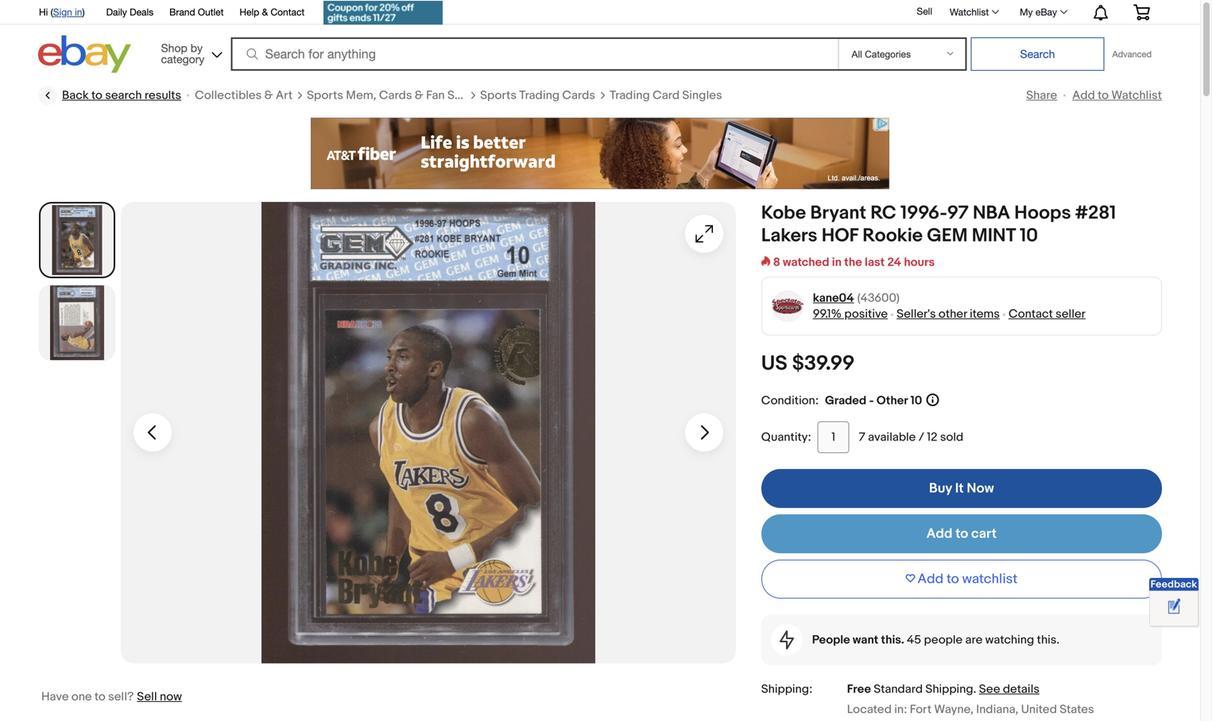 Task type: describe. For each thing, give the bounding box(es) containing it.
add to watchlist
[[1073, 88, 1162, 103]]

seller
[[1056, 307, 1086, 321]]

other
[[939, 307, 967, 321]]

fan
[[426, 88, 445, 103]]

daily deals
[[106, 6, 154, 17]]

1 vertical spatial shop
[[448, 88, 476, 103]]

now
[[967, 480, 994, 497]]

kobe bryant rc 1996-97 nba hoops #281 lakers hof rookie gem mint 10
[[761, 202, 1116, 247]]

last
[[865, 255, 885, 269]]

see
[[979, 682, 1000, 696]]

shop inside shop by category
[[161, 41, 187, 54]]

0 horizontal spatial 10
[[911, 393, 922, 408]]

help & contact link
[[240, 4, 305, 21]]

one
[[71, 689, 92, 704]]

account navigation
[[30, 0, 1162, 27]]

(43600)
[[858, 291, 900, 305]]

12
[[927, 430, 938, 444]]

97
[[947, 202, 969, 225]]

#281
[[1075, 202, 1116, 225]]

contact inside help & contact link
[[271, 6, 305, 17]]

located in: fort wayne, indiana, united states
[[847, 702, 1094, 717]]

sold
[[940, 430, 964, 444]]

watchlist inside watchlist link
[[950, 6, 989, 17]]

graded - other 10
[[825, 393, 922, 408]]

us
[[761, 351, 788, 376]]

by
[[191, 41, 203, 54]]

standard shipping . see details
[[874, 682, 1040, 696]]

wayne,
[[934, 702, 974, 717]]

available
[[868, 430, 916, 444]]

0 horizontal spatial sell
[[137, 689, 157, 704]]

collectibles & art
[[195, 88, 293, 103]]

gem
[[927, 225, 968, 247]]

collectibles
[[195, 88, 262, 103]]

add for add to cart
[[927, 525, 953, 542]]

2 this. from the left
[[1037, 633, 1060, 647]]

watched
[[783, 255, 830, 269]]

8
[[773, 255, 780, 269]]

back to search results link
[[38, 86, 181, 105]]

see details link
[[979, 682, 1040, 696]]

have one to sell? sell now
[[41, 689, 182, 704]]

trading card singles
[[610, 88, 722, 103]]

free
[[847, 682, 871, 696]]

1 sports from the left
[[307, 88, 343, 103]]

rookie
[[863, 225, 923, 247]]

99.1%
[[813, 307, 842, 321]]

shipping
[[926, 682, 974, 696]]

45
[[907, 633, 921, 647]]

watchlist link
[[941, 2, 1007, 21]]

daily
[[106, 6, 127, 17]]

category
[[161, 52, 205, 66]]

lakers
[[761, 225, 818, 247]]

card
[[653, 88, 680, 103]]

sell link
[[910, 6, 940, 17]]

hi
[[39, 6, 48, 17]]

brand
[[169, 6, 195, 17]]

in:
[[895, 702, 907, 717]]

states
[[1060, 702, 1094, 717]]

mint
[[972, 225, 1016, 247]]

cart
[[971, 525, 997, 542]]

quantity:
[[761, 430, 811, 444]]

)
[[82, 6, 85, 17]]

it
[[955, 480, 964, 497]]

add to watchlist
[[918, 571, 1018, 588]]

have
[[41, 689, 69, 704]]

people want this. 45 people are watching this.
[[812, 633, 1060, 647]]

contact seller
[[1009, 307, 1086, 321]]

1 vertical spatial watchlist
[[1112, 88, 1162, 103]]

-
[[869, 393, 874, 408]]

contact seller link
[[1009, 307, 1086, 321]]

the
[[844, 255, 862, 269]]

2 sports from the left
[[480, 88, 517, 103]]

bryant
[[810, 202, 867, 225]]

kane04 link
[[813, 290, 854, 306]]

buy it now
[[929, 480, 994, 497]]

shop by category banner
[[30, 0, 1162, 77]]

fort
[[910, 702, 932, 717]]

& for collectibles
[[264, 88, 273, 103]]

/
[[919, 430, 925, 444]]

1 horizontal spatial contact
[[1009, 307, 1053, 321]]

shop by category
[[161, 41, 205, 66]]

more information - about this item condition image
[[926, 394, 939, 406]]

to right one
[[95, 689, 106, 704]]

located
[[847, 702, 892, 717]]

share
[[1027, 88, 1057, 103]]

seller's other items
[[897, 307, 1000, 321]]

add to watchlist link
[[1073, 88, 1162, 103]]

2 trading from the left
[[610, 88, 650, 103]]

buy
[[929, 480, 952, 497]]



Task type: vqa. For each thing, say whether or not it's contained in the screenshot.
"&"
yes



Task type: locate. For each thing, give the bounding box(es) containing it.
99.1% positive
[[813, 307, 888, 321]]

sell left now
[[137, 689, 157, 704]]

contact right help
[[271, 6, 305, 17]]

to inside button
[[947, 571, 959, 588]]

add to cart link
[[761, 514, 1162, 553]]

share button
[[1027, 88, 1057, 103]]

singles
[[682, 88, 722, 103]]

0 vertical spatial shop
[[161, 41, 187, 54]]

1 vertical spatial contact
[[1009, 307, 1053, 321]]

united
[[1021, 702, 1057, 717]]

none submit inside the shop by category banner
[[971, 37, 1105, 71]]

to left watchlist
[[947, 571, 959, 588]]

1 vertical spatial add
[[927, 525, 953, 542]]

to for cart
[[956, 525, 968, 542]]

1 cards from the left
[[379, 88, 412, 103]]

art
[[276, 88, 293, 103]]

mem,
[[346, 88, 376, 103]]

0 vertical spatial watchlist
[[950, 6, 989, 17]]

1 horizontal spatial this.
[[1037, 633, 1060, 647]]

hi ( sign in )
[[39, 6, 85, 17]]

10 inside kobe bryant rc 1996-97 nba hoops #281 lakers hof rookie gem mint 10
[[1020, 225, 1038, 247]]

add left the cart
[[927, 525, 953, 542]]

buy it now link
[[761, 469, 1162, 508]]

sports down search for anything text box
[[480, 88, 517, 103]]

shop right fan
[[448, 88, 476, 103]]

& left fan
[[415, 88, 424, 103]]

advanced link
[[1105, 38, 1160, 70]]

1 vertical spatial sell
[[137, 689, 157, 704]]

0 horizontal spatial watchlist
[[950, 6, 989, 17]]

collectibles & art link
[[195, 87, 293, 103]]

add inside button
[[918, 571, 944, 588]]

add for add to watchlist
[[1073, 88, 1095, 103]]

24
[[888, 255, 902, 269]]

watchlist
[[950, 6, 989, 17], [1112, 88, 1162, 103]]

kane04
[[813, 291, 854, 305]]

standard
[[874, 682, 923, 696]]

kane04 (43600)
[[813, 291, 900, 305]]

advanced
[[1113, 49, 1152, 59]]

to for watchlist
[[1098, 88, 1109, 103]]

advertisement region
[[311, 118, 890, 189]]

people
[[812, 633, 850, 647]]

seller's
[[897, 307, 936, 321]]

add to watchlist button
[[761, 560, 1162, 599]]

brand outlet link
[[169, 4, 224, 21]]

& right help
[[262, 6, 268, 17]]

& for help
[[262, 6, 268, 17]]

2 vertical spatial add
[[918, 571, 944, 588]]

1 horizontal spatial in
[[832, 255, 842, 269]]

& left art
[[264, 88, 273, 103]]

1 horizontal spatial trading
[[610, 88, 650, 103]]

your shopping cart image
[[1133, 4, 1151, 20]]

sell left watchlist link
[[917, 6, 932, 17]]

add down add to cart link
[[918, 571, 944, 588]]

sign in link
[[53, 6, 82, 17]]

10
[[1020, 225, 1038, 247], [911, 393, 922, 408]]

10 right mint
[[1020, 225, 1038, 247]]

.
[[974, 682, 977, 696]]

in left "the"
[[832, 255, 842, 269]]

this.
[[881, 633, 904, 647], [1037, 633, 1060, 647]]

0 horizontal spatial cards
[[379, 88, 412, 103]]

details
[[1003, 682, 1040, 696]]

nba
[[973, 202, 1010, 225]]

positive
[[845, 307, 888, 321]]

Search for anything text field
[[233, 39, 835, 69]]

& inside 'account' navigation
[[262, 6, 268, 17]]

rc
[[871, 202, 896, 225]]

sports mem, cards & fan shop sports trading cards
[[307, 88, 595, 103]]

add right share button
[[1073, 88, 1095, 103]]

trading down search for anything text box
[[519, 88, 560, 103]]

to down advanced link
[[1098, 88, 1109, 103]]

now
[[160, 689, 182, 704]]

watchlist down advanced
[[1112, 88, 1162, 103]]

watchlist
[[962, 571, 1018, 588]]

99.1% positive link
[[813, 307, 888, 321]]

hof
[[822, 225, 859, 247]]

0 horizontal spatial trading
[[519, 88, 560, 103]]

add for add to watchlist
[[918, 571, 944, 588]]

sign
[[53, 6, 72, 17]]

10 left the more information - about this item condition image on the right bottom of page
[[911, 393, 922, 408]]

1 horizontal spatial 10
[[1020, 225, 1038, 247]]

in
[[75, 6, 82, 17], [832, 255, 842, 269]]

&
[[262, 6, 268, 17], [264, 88, 273, 103], [415, 88, 424, 103]]

$39.99
[[792, 351, 855, 376]]

to left the cart
[[956, 525, 968, 542]]

trading
[[519, 88, 560, 103], [610, 88, 650, 103]]

8 watched in the last 24 hours
[[773, 255, 935, 269]]

to for search
[[91, 88, 102, 103]]

1 horizontal spatial sports
[[480, 88, 517, 103]]

sell inside 'account' navigation
[[917, 6, 932, 17]]

cards right mem,
[[379, 88, 412, 103]]

contact left seller
[[1009, 307, 1053, 321]]

trading card singles link
[[610, 87, 722, 103]]

brand outlet
[[169, 6, 224, 17]]

sports mem, cards & fan shop link
[[307, 87, 476, 103]]

help
[[240, 6, 259, 17]]

us $39.99
[[761, 351, 855, 376]]

0 vertical spatial 10
[[1020, 225, 1038, 247]]

None submit
[[971, 37, 1105, 71]]

back to search results
[[62, 88, 181, 103]]

shop by category button
[[154, 35, 225, 70]]

my
[[1020, 6, 1033, 17]]

1 this. from the left
[[881, 633, 904, 647]]

sell?
[[108, 689, 134, 704]]

1 horizontal spatial cards
[[562, 88, 595, 103]]

in right sign
[[75, 6, 82, 17]]

results
[[145, 88, 181, 103]]

0 horizontal spatial this.
[[881, 633, 904, 647]]

want
[[853, 633, 879, 647]]

0 vertical spatial in
[[75, 6, 82, 17]]

1 horizontal spatial sell
[[917, 6, 932, 17]]

with details__icon image
[[780, 630, 794, 650]]

indiana,
[[976, 702, 1019, 717]]

1 horizontal spatial watchlist
[[1112, 88, 1162, 103]]

ebay
[[1036, 6, 1057, 17]]

0 horizontal spatial contact
[[271, 6, 305, 17]]

to
[[91, 88, 102, 103], [1098, 88, 1109, 103], [956, 525, 968, 542], [947, 571, 959, 588], [95, 689, 106, 704]]

are
[[965, 633, 983, 647]]

7
[[859, 430, 866, 444]]

hoops
[[1015, 202, 1071, 225]]

this. right watching
[[1037, 633, 1060, 647]]

outlet
[[198, 6, 224, 17]]

deals
[[130, 6, 154, 17]]

condition:
[[761, 393, 819, 408]]

picture 2 of 2 image
[[40, 285, 114, 360]]

sell now link
[[137, 689, 182, 704]]

sports left mem,
[[307, 88, 343, 103]]

watchlist right sell link
[[950, 6, 989, 17]]

cards down the shop by category banner
[[562, 88, 595, 103]]

in inside 'account' navigation
[[75, 6, 82, 17]]

trading left the card
[[610, 88, 650, 103]]

back
[[62, 88, 89, 103]]

people
[[924, 633, 963, 647]]

1 trading from the left
[[519, 88, 560, 103]]

kobe bryant rc 1996-97 nba hoops #281 lakers hof rookie gem mint 10 - picture 1 of 2 image
[[121, 202, 736, 663]]

2 cards from the left
[[562, 88, 595, 103]]

0 horizontal spatial sports
[[307, 88, 343, 103]]

0 horizontal spatial in
[[75, 6, 82, 17]]

shop left by
[[161, 41, 187, 54]]

get an extra 20% off image
[[324, 1, 443, 25]]

help & contact
[[240, 6, 305, 17]]

to for watchlist
[[947, 571, 959, 588]]

0 vertical spatial contact
[[271, 6, 305, 17]]

to right back
[[91, 88, 102, 103]]

(
[[51, 6, 53, 17]]

shop
[[161, 41, 187, 54], [448, 88, 476, 103]]

my ebay
[[1020, 6, 1057, 17]]

1 horizontal spatial shop
[[448, 88, 476, 103]]

picture 1 of 2 image
[[41, 204, 114, 277]]

daily deals link
[[106, 4, 154, 21]]

0 horizontal spatial shop
[[161, 41, 187, 54]]

0 vertical spatial add
[[1073, 88, 1095, 103]]

Quantity: text field
[[818, 421, 850, 453]]

add to cart
[[927, 525, 997, 542]]

1 vertical spatial 10
[[911, 393, 922, 408]]

kane04 image
[[771, 290, 804, 322]]

1 vertical spatial in
[[832, 255, 842, 269]]

this. left 45
[[881, 633, 904, 647]]

shipping:
[[761, 682, 813, 696]]

0 vertical spatial sell
[[917, 6, 932, 17]]



